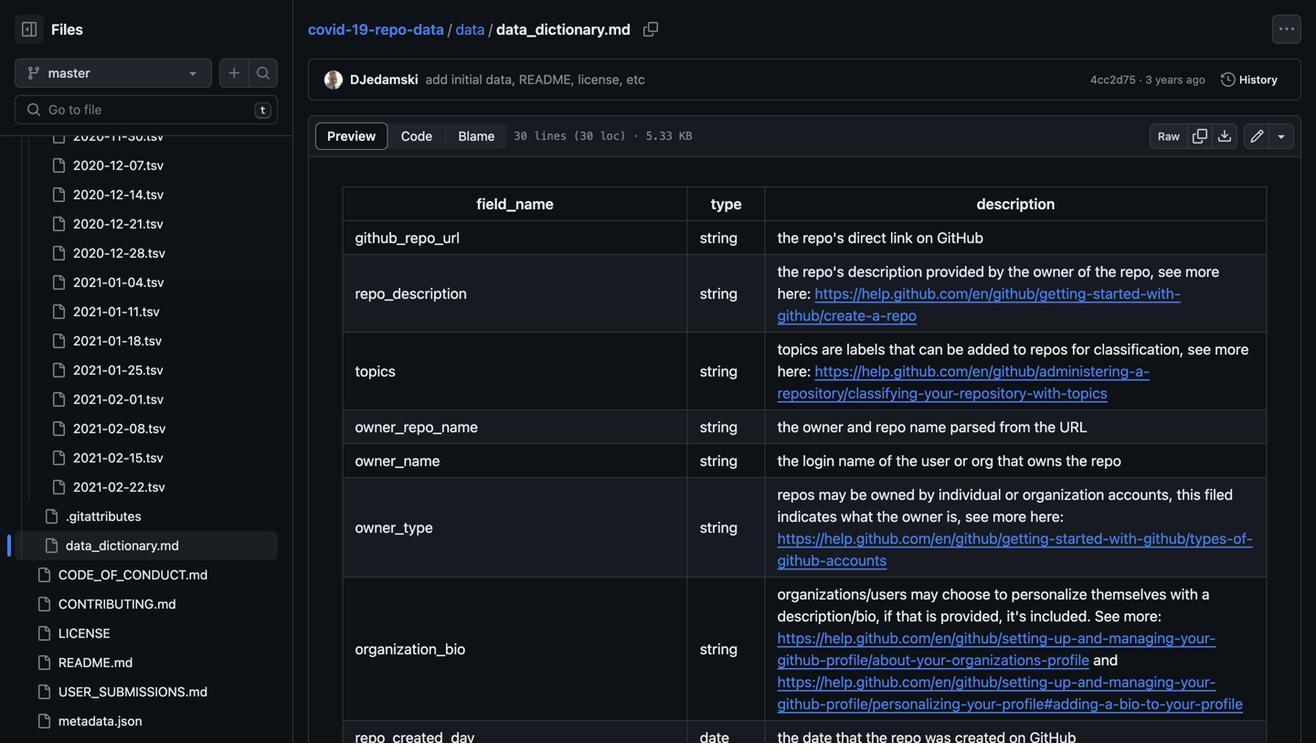 Task type: locate. For each thing, give the bounding box(es) containing it.
3 01- from the top
[[108, 333, 128, 348]]

0 horizontal spatial to
[[994, 585, 1008, 603]]

01- for 11.tsv
[[108, 304, 128, 319]]

up- inside and https://help.github.com/en/github/setting-up-and-managing-your- github-profile/personalizing-your-profile#adding-a-bio-to-your-profile
[[1054, 673, 1078, 691]]

here: up the github/create-
[[777, 285, 811, 302]]

0 vertical spatial a-
[[872, 307, 887, 324]]

3 github- from the top
[[777, 695, 826, 712]]

2 data from the left
[[456, 21, 485, 38]]

may inside repos may be owned by individual or organization accounts, this filed indicates what the owner is, see more here: https://help.github.com/en/github/getting-started-with-github/types-of- github-accounts
[[819, 486, 846, 503]]

by for provided
[[988, 263, 1004, 280]]

by right owned
[[919, 486, 935, 503]]

1 vertical spatial with-
[[1033, 384, 1067, 402]]

2 02- from the top
[[108, 421, 129, 436]]

https://help.github.com/en/github/setting-up-and-managing-your- github-profile/personalizing-your-profile#adding-a-bio-to-your-profile link
[[777, 673, 1243, 712]]

owner up login
[[803, 418, 843, 436]]

2020- up the 2020-12-21.tsv
[[73, 187, 110, 202]]

by inside repos may be owned by individual or organization accounts, this filed indicates what the owner is, see more here: https://help.github.com/en/github/getting-started-with-github/types-of- github-accounts
[[919, 486, 935, 503]]

file image for contributing.md
[[37, 597, 51, 611]]

or for organization
[[1005, 486, 1019, 503]]

/ left data link
[[448, 21, 452, 38]]

0 horizontal spatial owner
[[803, 418, 843, 436]]

0 horizontal spatial may
[[819, 486, 846, 503]]

2020- for 2020-11-30.tsv
[[73, 128, 110, 143]]

0 vertical spatial here:
[[777, 285, 811, 302]]

0 vertical spatial see
[[1158, 263, 1182, 280]]

the down owned
[[877, 508, 898, 525]]

2 and- from the top
[[1078, 673, 1109, 691]]

1 horizontal spatial and
[[1093, 651, 1118, 669]]

with- down accounts,
[[1109, 530, 1143, 547]]

name right login
[[838, 452, 875, 469]]

repository/classifying-
[[777, 384, 924, 402]]

4 string from the top
[[700, 418, 738, 436]]

started- inside https://help.github.com/en/github/getting-started-with- github/create-a-repo
[[1093, 285, 1147, 302]]

3 2020- from the top
[[73, 187, 110, 202]]

01- up the 2021-01-18.tsv
[[108, 304, 128, 319]]

may for is
[[911, 585, 938, 603]]

or inside repos may be owned by individual or organization accounts, this filed indicates what the owner is, see more here: https://help.github.com/en/github/getting-started-with-github/types-of- github-accounts
[[1005, 486, 1019, 503]]

your-
[[924, 384, 960, 402], [1181, 629, 1216, 647], [917, 651, 952, 669], [1181, 673, 1216, 691], [967, 695, 1002, 712], [1166, 695, 1201, 712]]

4 01- from the top
[[108, 362, 128, 377]]

github-
[[777, 552, 826, 569], [777, 651, 826, 669], [777, 695, 826, 712]]

file image for metadata.json
[[37, 714, 51, 728]]

1 horizontal spatial topics
[[777, 340, 818, 358]]

see right is,
[[965, 508, 989, 525]]

1 vertical spatial and
[[1093, 651, 1118, 669]]

with-
[[1147, 285, 1181, 302], [1033, 384, 1067, 402], [1109, 530, 1143, 547]]

4cc2d75
[[1090, 73, 1136, 86]]

0 vertical spatial managing-
[[1109, 629, 1181, 647]]

3 2021- from the top
[[73, 333, 108, 348]]

a- up labels
[[872, 307, 887, 324]]

0 vertical spatial repo
[[887, 307, 917, 324]]

1 horizontal spatial to
[[1013, 340, 1026, 358]]

3 string from the top
[[700, 362, 738, 380]]

file image left the 2021-01-18.tsv
[[51, 334, 66, 348]]

1 vertical spatial by
[[919, 486, 935, 503]]

01- up 2021-01-11.tsv
[[108, 275, 128, 290]]

0 vertical spatial data_dictionary.md
[[496, 21, 631, 38]]

git branch image
[[27, 66, 41, 80]]

1 horizontal spatial profile
[[1201, 695, 1243, 712]]

1 horizontal spatial with-
[[1109, 530, 1143, 547]]

5.33
[[646, 130, 672, 143]]

with- up url
[[1033, 384, 1067, 402]]

2021- for 2021-01-18.tsv
[[73, 333, 108, 348]]

from
[[1000, 418, 1030, 436]]

name
[[910, 418, 946, 436], [838, 452, 875, 469]]

file image left 2020-12-07.tsv
[[51, 158, 66, 173]]

here: down organization
[[1030, 508, 1064, 525]]

1 horizontal spatial or
[[1005, 486, 1019, 503]]

data_dictionary.md up code_of_conduct.md
[[66, 538, 179, 553]]

to up 'it's'
[[994, 585, 1008, 603]]

0 vertical spatial or
[[954, 452, 968, 469]]

be up what
[[850, 486, 867, 503]]

djedamski image
[[324, 71, 343, 89]]

file image left .gitattributes
[[44, 509, 58, 524]]

a- down classification,
[[1136, 362, 1150, 380]]

1 managing- from the top
[[1109, 629, 1181, 647]]

0 vertical spatial to
[[1013, 340, 1026, 358]]

12- for 28.tsv
[[110, 245, 129, 260]]

data left data link
[[413, 21, 444, 38]]

2 01- from the top
[[108, 304, 128, 319]]

or right "individual"
[[1005, 486, 1019, 503]]

2 repo's from the top
[[803, 263, 844, 280]]

profile inside and https://help.github.com/en/github/setting-up-and-managing-your- github-profile/personalizing-your-profile#adding-a-bio-to-your-profile
[[1201, 695, 1243, 712]]

0 vertical spatial up-
[[1054, 629, 1078, 647]]

data
[[413, 21, 444, 38], [456, 21, 485, 38]]

0 horizontal spatial description
[[848, 263, 922, 280]]

2 2020- from the top
[[73, 158, 110, 173]]

1 01- from the top
[[108, 275, 128, 290]]

7 string from the top
[[700, 640, 738, 658]]

2020- up 2020-12-07.tsv
[[73, 128, 110, 143]]

repo's up the github/create-
[[803, 263, 844, 280]]

owner up https://help.github.com/en/github/getting-started-with- github/create-a-repo
[[1033, 263, 1074, 280]]

preview button
[[315, 122, 388, 150]]

add initial data, readme, license, etc link
[[426, 72, 645, 87]]

0 horizontal spatial /
[[448, 21, 452, 38]]

2 managing- from the top
[[1109, 673, 1181, 691]]

file image left metadata.json
[[37, 714, 51, 728]]

2 horizontal spatial a-
[[1136, 362, 1150, 380]]

0 horizontal spatial by
[[919, 486, 935, 503]]

0 vertical spatial https://help.github.com/en/github/getting-
[[815, 285, 1093, 302]]

here: inside topics are labels that can be added to repos for classification, see more here:
[[777, 362, 811, 380]]

0 vertical spatial by
[[988, 263, 1004, 280]]

02- up 2021-02-22.tsv
[[108, 450, 129, 465]]

4 02- from the top
[[108, 479, 129, 494]]

description down the repo's direct link on github
[[848, 263, 922, 280]]

filed
[[1205, 486, 1233, 503]]

1 vertical spatial see
[[1188, 340, 1211, 358]]

see
[[1158, 263, 1182, 280], [1188, 340, 1211, 358], [965, 508, 989, 525]]

repo,
[[1120, 263, 1154, 280]]

1 vertical spatial data_dictionary.md
[[66, 538, 179, 553]]

1 horizontal spatial owner
[[902, 508, 943, 525]]

added
[[967, 340, 1009, 358]]

· left 5.33
[[633, 130, 639, 143]]

2 vertical spatial with-
[[1109, 530, 1143, 547]]

profile right to-
[[1201, 695, 1243, 712]]

topics for topics
[[355, 362, 396, 380]]

2 2021- from the top
[[73, 304, 108, 319]]

repos left for
[[1030, 340, 1068, 358]]

and- down the see
[[1078, 629, 1109, 647]]

0 vertical spatial be
[[947, 340, 964, 358]]

owner left is,
[[902, 508, 943, 525]]

covid-19-repo-data / data / data_dictionary.md
[[308, 21, 631, 38]]

covid-19-repo-data link
[[308, 21, 444, 38]]

code
[[401, 128, 432, 143]]

a-
[[872, 307, 887, 324], [1136, 362, 1150, 380], [1105, 695, 1119, 712]]

1 horizontal spatial a-
[[1105, 695, 1119, 712]]

3 12- from the top
[[110, 216, 129, 231]]

covid-
[[308, 21, 352, 38]]

and- inside and https://help.github.com/en/github/setting-up-and-managing-your- github-profile/personalizing-your-profile#adding-a-bio-to-your-profile
[[1078, 673, 1109, 691]]

repo's for direct
[[803, 229, 844, 246]]

file image for 2021-02-15.tsv
[[51, 451, 66, 465]]

0 horizontal spatial data
[[413, 21, 444, 38]]

managing- inside and https://help.github.com/en/github/setting-up-and-managing-your- github-profile/personalizing-your-profile#adding-a-bio-to-your-profile
[[1109, 673, 1181, 691]]

managing- down the more:
[[1109, 629, 1181, 647]]

file image left contributing.md
[[37, 597, 51, 611]]

preview
[[327, 128, 376, 143]]

1 string from the top
[[700, 229, 738, 246]]

topics up the owner_repo_name
[[355, 362, 396, 380]]

2020-
[[73, 128, 110, 143], [73, 158, 110, 173], [73, 187, 110, 202], [73, 216, 110, 231], [73, 245, 110, 260]]

accounts,
[[1108, 486, 1173, 503]]

https://help.github.com/en/github/getting-started-with- github/create-a-repo
[[777, 285, 1181, 324]]

a- inside https://help.github.com/en/github/getting-started-with- github/create-a-repo
[[872, 307, 887, 324]]

2 vertical spatial repo
[[1091, 452, 1121, 469]]

file image left 2021-01-11.tsv
[[51, 304, 66, 319]]

and- up profile#adding-
[[1078, 673, 1109, 691]]

2021- for 2021-02-22.tsv
[[73, 479, 108, 494]]

1 vertical spatial profile
[[1201, 695, 1243, 712]]

the repo's description provided by the owner of the repo, see more here:
[[777, 263, 1219, 302]]

file image for user_submissions.md
[[37, 685, 51, 699]]

1 02- from the top
[[108, 392, 129, 407]]

2021-01-11.tsv
[[73, 304, 160, 319]]

repos
[[1030, 340, 1068, 358], [777, 486, 815, 503]]

owner_type
[[355, 519, 433, 536]]

name up user
[[910, 418, 946, 436]]

2021- down "2021-01-25.tsv"
[[73, 392, 108, 407]]

1 vertical spatial or
[[1005, 486, 1019, 503]]

started- down organization
[[1055, 530, 1109, 547]]

org
[[972, 452, 994, 469]]

file image for .gitattributes
[[44, 509, 58, 524]]

file image for 2021-02-01.tsv
[[51, 392, 66, 407]]

topics left are
[[777, 340, 818, 358]]

description inside the repo's description provided by the owner of the repo, see more here:
[[848, 263, 922, 280]]

draggable pane splitter slider
[[291, 0, 295, 743]]

1 horizontal spatial be
[[947, 340, 964, 358]]

https://help.github.com/en/github/getting- down provided
[[815, 285, 1093, 302]]

1 horizontal spatial repos
[[1030, 340, 1068, 358]]

that right org
[[997, 452, 1024, 469]]

on
[[917, 229, 933, 246]]

file image up code_of_conduct.md
[[44, 538, 58, 553]]

1 vertical spatial repos
[[777, 486, 815, 503]]

2021-02-15.tsv
[[73, 450, 163, 465]]

file image left license
[[37, 626, 51, 641]]

history link
[[1213, 67, 1286, 92]]

2020-11-30.tsv
[[73, 128, 164, 143]]

01- for 04.tsv
[[108, 275, 128, 290]]

repo's left direct
[[803, 229, 844, 246]]

https://help.github.com/en/github/administering-a- repository/classifying-your-repository-with-topics link
[[777, 362, 1150, 402]]

1 vertical spatial may
[[911, 585, 938, 603]]

1 https://help.github.com/en/github/setting- from the top
[[777, 629, 1054, 647]]

of-
[[1233, 530, 1253, 547]]

of up owned
[[879, 452, 892, 469]]

0 horizontal spatial name
[[838, 452, 875, 469]]

6 2021- from the top
[[73, 421, 108, 436]]

1 vertical spatial owner
[[803, 418, 843, 436]]

2021- up .gitattributes
[[73, 479, 108, 494]]

2020- down the 2020-12-21.tsv
[[73, 245, 110, 260]]

djedamski
[[350, 72, 418, 87]]

2 string from the top
[[700, 285, 738, 302]]

more edit options image
[[1274, 129, 1289, 143]]

1 vertical spatial repo
[[876, 418, 906, 436]]

0 vertical spatial description
[[977, 195, 1055, 212]]

1 horizontal spatial /
[[489, 21, 493, 38]]

repo right the github/create-
[[887, 307, 917, 324]]

add file tooltip
[[219, 58, 249, 88]]

https://help.github.com/en/github/getting- down is,
[[777, 530, 1055, 547]]

github- down profile/about- on the right bottom of the page
[[777, 695, 826, 712]]

by up 'https://help.github.com/en/github/getting-started-with- github/create-a-repo' link
[[988, 263, 1004, 280]]

kb
[[679, 130, 692, 143]]

1 vertical spatial started-
[[1055, 530, 1109, 547]]

github- inside and https://help.github.com/en/github/setting-up-and-managing-your- github-profile/personalizing-your-profile#adding-a-bio-to-your-profile
[[777, 695, 826, 712]]

started-
[[1093, 285, 1147, 302], [1055, 530, 1109, 547]]

2 12- from the top
[[110, 187, 129, 202]]

can
[[919, 340, 943, 358]]

may for indicates
[[819, 486, 846, 503]]

https://help.github.com/en/github/setting- up profile/personalizing-
[[777, 673, 1054, 691]]

code_of_conduct.md
[[58, 567, 208, 582]]

2 / from the left
[[489, 21, 493, 38]]

files tree
[[15, 0, 278, 736]]

with- inside https://help.github.com/en/github/getting-started-with- github/create-a-repo
[[1147, 285, 1181, 302]]

11-
[[110, 128, 128, 143]]

file image for license
[[37, 626, 51, 641]]

repo down repository/classifying-
[[876, 418, 906, 436]]

owner_name
[[355, 452, 440, 469]]

data up the initial
[[456, 21, 485, 38]]

2021- down 2021-01-11.tsv
[[73, 333, 108, 348]]

1 and- from the top
[[1078, 629, 1109, 647]]

4 12- from the top
[[110, 245, 129, 260]]

2 vertical spatial see
[[965, 508, 989, 525]]

1 vertical spatial https://help.github.com/en/github/getting-
[[777, 530, 1055, 547]]

search this repository image
[[256, 66, 271, 80]]

0 vertical spatial started-
[[1093, 285, 1147, 302]]

file image for readme.md
[[37, 655, 51, 670]]

0 horizontal spatial be
[[850, 486, 867, 503]]

see right the repo,
[[1158, 263, 1182, 280]]

and-
[[1078, 629, 1109, 647], [1078, 673, 1109, 691]]

0 horizontal spatial with-
[[1033, 384, 1067, 402]]

1 2020- from the top
[[73, 128, 110, 143]]

0 horizontal spatial topics
[[355, 362, 396, 380]]

1 horizontal spatial name
[[910, 418, 946, 436]]

and- inside organizations/users may choose to personalize themselves with a description/bio, if that is provided, it's included. see more: https://help.github.com/en/github/setting-up-and-managing-your- github-profile/about-your-organizations-profile
[[1078, 629, 1109, 647]]

lines
[[534, 130, 567, 143]]

0 horizontal spatial data_dictionary.md
[[66, 538, 179, 553]]

2 horizontal spatial with-
[[1147, 285, 1181, 302]]

file image for 2021-02-08.tsv
[[51, 421, 66, 436]]

2 https://help.github.com/en/github/setting- from the top
[[777, 673, 1054, 691]]

8 2021- from the top
[[73, 479, 108, 494]]

2 github- from the top
[[777, 651, 826, 669]]

0 vertical spatial more
[[1185, 263, 1219, 280]]

5 string from the top
[[700, 452, 738, 469]]

themselves
[[1091, 585, 1167, 603]]

1 / from the left
[[448, 21, 452, 38]]

readme.md
[[58, 655, 133, 670]]

of inside the repo's description provided by the owner of the repo, see more here:
[[1078, 263, 1091, 280]]

by inside the repo's description provided by the owner of the repo, see more here:
[[988, 263, 1004, 280]]

4cc2d75 · 3 years ago
[[1090, 73, 1205, 86]]

djedamski link
[[350, 72, 418, 87]]

file image for 2020-12-21.tsv
[[51, 217, 66, 231]]

25.tsv
[[128, 362, 163, 377]]

01- down the 2021-01-18.tsv
[[108, 362, 128, 377]]

copy raw content image
[[1193, 129, 1207, 143]]

or for org
[[954, 452, 968, 469]]

the inside repos may be owned by individual or organization accounts, this filed indicates what the owner is, see more here: https://help.github.com/en/github/getting-started-with-github/types-of- github-accounts
[[877, 508, 898, 525]]

02- for 01.tsv
[[108, 392, 129, 407]]

by
[[988, 263, 1004, 280], [919, 486, 935, 503]]

0 horizontal spatial see
[[965, 508, 989, 525]]

2 up- from the top
[[1054, 673, 1078, 691]]

1 github- from the top
[[777, 552, 826, 569]]

2 vertical spatial github-
[[777, 695, 826, 712]]

2021- up 2021-02-22.tsv
[[73, 450, 108, 465]]

1 vertical spatial be
[[850, 486, 867, 503]]

file image inside data_dictionary.md tree item
[[44, 538, 58, 553]]

1 vertical spatial https://help.github.com/en/github/setting-
[[777, 673, 1054, 691]]

1 horizontal spatial by
[[988, 263, 1004, 280]]

github- down indicates in the bottom of the page
[[777, 552, 826, 569]]

2 vertical spatial topics
[[1067, 384, 1108, 402]]

4 2020- from the top
[[73, 216, 110, 231]]

02- down 2021-02-01.tsv
[[108, 421, 129, 436]]

file image left user_submissions.md
[[37, 685, 51, 699]]

file image left the 2020-12-21.tsv
[[51, 217, 66, 231]]

0 vertical spatial profile
[[1048, 651, 1090, 669]]

here: inside repos may be owned by individual or organization accounts, this filed indicates what the owner is, see more here: https://help.github.com/en/github/getting-started-with-github/types-of- github-accounts
[[1030, 508, 1064, 525]]

5 2021- from the top
[[73, 392, 108, 407]]

1 horizontal spatial data
[[456, 21, 485, 38]]

the left url
[[1034, 418, 1056, 436]]

1 vertical spatial and-
[[1078, 673, 1109, 691]]

2021- up the 2021-01-18.tsv
[[73, 304, 108, 319]]

12- up 2020-12-28.tsv
[[110, 216, 129, 231]]

the left login
[[777, 452, 799, 469]]

profile down included.
[[1048, 651, 1090, 669]]

data_dictionary.md inside tree item
[[66, 538, 179, 553]]

here:
[[777, 285, 811, 302], [777, 362, 811, 380], [1030, 508, 1064, 525]]

02- down "2021-01-25.tsv"
[[108, 392, 129, 407]]

file image left 2021-02-01.tsv
[[51, 392, 66, 407]]

02- down 2021-02-15.tsv
[[108, 479, 129, 494]]

6 string from the top
[[700, 519, 738, 536]]

1 vertical spatial a-
[[1136, 362, 1150, 380]]

a- inside and https://help.github.com/en/github/setting-up-and-managing-your- github-profile/personalizing-your-profile#adding-a-bio-to-your-profile
[[1105, 695, 1119, 712]]

is,
[[947, 508, 961, 525]]

4 2021- from the top
[[73, 362, 108, 377]]

04.tsv
[[128, 275, 164, 290]]

owner
[[1033, 263, 1074, 280], [803, 418, 843, 436], [902, 508, 943, 525]]

string
[[700, 229, 738, 246], [700, 285, 738, 302], [700, 362, 738, 380], [700, 418, 738, 436], [700, 452, 738, 469], [700, 519, 738, 536], [700, 640, 738, 658]]

2 vertical spatial a-
[[1105, 695, 1119, 712]]

2021-01-25.tsv
[[73, 362, 163, 377]]

that right if on the bottom right
[[896, 607, 922, 625]]

initial
[[451, 72, 482, 87]]

18.tsv
[[128, 333, 162, 348]]

1 horizontal spatial may
[[911, 585, 938, 603]]

file image for code_of_conduct.md
[[37, 568, 51, 582]]

0 vertical spatial repo's
[[803, 229, 844, 246]]

topics inside topics are labels that can be added to repos for classification, see more here:
[[777, 340, 818, 358]]

here: up repository/classifying-
[[777, 362, 811, 380]]

0 horizontal spatial a-
[[872, 307, 887, 324]]

7 2021- from the top
[[73, 450, 108, 465]]

08.tsv
[[129, 421, 166, 436]]

12- for 07.tsv
[[110, 158, 129, 173]]

file image left 2020-12-14.tsv at the left top of the page
[[51, 187, 66, 202]]

managing- inside organizations/users may choose to personalize themselves with a description/bio, if that is provided, it's included. see more: https://help.github.com/en/github/setting-up-and-managing-your- github-profile/about-your-organizations-profile
[[1109, 629, 1181, 647]]

2 horizontal spatial owner
[[1033, 263, 1074, 280]]

0 vertical spatial topics
[[777, 340, 818, 358]]

02- for 15.tsv
[[108, 450, 129, 465]]

license,
[[578, 72, 623, 87]]

1 vertical spatial here:
[[777, 362, 811, 380]]

0 vertical spatial may
[[819, 486, 846, 503]]

data_dictionary.md up readme,
[[496, 21, 631, 38]]

1 vertical spatial more
[[1215, 340, 1249, 358]]

a
[[1202, 585, 1210, 603]]

2 vertical spatial more
[[993, 508, 1027, 525]]

more inside topics are labels that can be added to repos for classification, see more here:
[[1215, 340, 1249, 358]]

file image
[[51, 158, 66, 173], [51, 275, 66, 290], [51, 363, 66, 377], [51, 392, 66, 407], [51, 421, 66, 436], [51, 480, 66, 494], [44, 509, 58, 524], [44, 538, 58, 553], [37, 655, 51, 670], [37, 685, 51, 699], [37, 714, 51, 728]]

be inside repos may be owned by individual or organization accounts, this filed indicates what the owner is, see more here: https://help.github.com/en/github/getting-started-with-github/types-of- github-accounts
[[850, 486, 867, 503]]

file image left 2020-11-30.tsv
[[51, 129, 66, 143]]

up-
[[1054, 629, 1078, 647], [1054, 673, 1078, 691]]

to inside organizations/users may choose to personalize themselves with a description/bio, if that is provided, it's included. see more: https://help.github.com/en/github/setting-up-and-managing-your- github-profile/about-your-organizations-profile
[[994, 585, 1008, 603]]

see inside topics are labels that can be added to repos for classification, see more here:
[[1188, 340, 1211, 358]]

0 vertical spatial owner
[[1033, 263, 1074, 280]]

up- up profile#adding-
[[1054, 673, 1078, 691]]

file image left readme.md on the bottom of the page
[[37, 655, 51, 670]]

0 vertical spatial https://help.github.com/en/github/setting-
[[777, 629, 1054, 647]]

file image left 2021-02-15.tsv
[[51, 451, 66, 465]]

repo_description
[[355, 285, 467, 302]]

owner_repo_name
[[355, 418, 478, 436]]

repo's inside the repo's description provided by the owner of the repo, see more here:
[[803, 263, 844, 280]]

01- up "2021-01-25.tsv"
[[108, 333, 128, 348]]

file image left code_of_conduct.md
[[37, 568, 51, 582]]

file image for 2020-12-28.tsv
[[51, 246, 66, 260]]

be right can
[[947, 340, 964, 358]]

0 horizontal spatial of
[[879, 452, 892, 469]]

this
[[1177, 486, 1201, 503]]

organizations/users
[[777, 585, 907, 603]]

blame button
[[446, 122, 508, 150]]

file image left 2021-02-08.tsv
[[51, 421, 66, 436]]

5 2020- from the top
[[73, 245, 110, 260]]

profile#adding-
[[1002, 695, 1105, 712]]

topics for topics are labels that can be added to repos for classification, see more here:
[[777, 340, 818, 358]]

0 vertical spatial repos
[[1030, 340, 1068, 358]]

1 vertical spatial that
[[997, 452, 1024, 469]]

file image
[[51, 129, 66, 143], [51, 187, 66, 202], [51, 217, 66, 231], [51, 246, 66, 260], [51, 304, 66, 319], [51, 334, 66, 348], [51, 451, 66, 465], [37, 568, 51, 582], [37, 597, 51, 611], [37, 626, 51, 641]]

group
[[15, 0, 278, 560], [15, 0, 278, 502]]

1 12- from the top
[[110, 158, 129, 173]]

or left org
[[954, 452, 968, 469]]

file image up .gitattributes
[[51, 480, 66, 494]]

a- left to-
[[1105, 695, 1119, 712]]

https://help.github.com/en/github/getting- inside https://help.github.com/en/github/getting-started-with- github/create-a-repo
[[815, 285, 1093, 302]]

github- down description/bio,
[[777, 651, 826, 669]]

or
[[954, 452, 968, 469], [1005, 486, 1019, 503]]

12- down 11-
[[110, 158, 129, 173]]

0 horizontal spatial or
[[954, 452, 968, 469]]

see right classification,
[[1188, 340, 1211, 358]]

3 02- from the top
[[108, 450, 129, 465]]

2021- up 2021-01-11.tsv
[[73, 275, 108, 290]]

download raw file tooltip
[[1212, 123, 1238, 149]]

raw link
[[1150, 123, 1188, 149]]

and down repository/classifying-
[[847, 418, 872, 436]]

1 repo's from the top
[[803, 229, 844, 246]]

classification,
[[1094, 340, 1184, 358]]

2020- up 2020-12-14.tsv at the left top of the page
[[73, 158, 110, 173]]

12-
[[110, 158, 129, 173], [110, 187, 129, 202], [110, 216, 129, 231], [110, 245, 129, 260]]

https://help.github.com/en/github/setting- inside organizations/users may choose to personalize themselves with a description/bio, if that is provided, it's included. see more: https://help.github.com/en/github/setting-up-and-managing-your- github-profile/about-your-organizations-profile
[[777, 629, 1054, 647]]

to
[[1013, 340, 1026, 358], [994, 585, 1008, 603]]

4cc2d75 link
[[1090, 71, 1136, 88]]

1 up- from the top
[[1054, 629, 1078, 647]]

0 vertical spatial github-
[[777, 552, 826, 569]]

file image for 2021-01-25.tsv
[[51, 363, 66, 377]]

1 vertical spatial description
[[848, 263, 922, 280]]

2 horizontal spatial see
[[1188, 340, 1211, 358]]

1 vertical spatial managing-
[[1109, 673, 1181, 691]]

1 2021- from the top
[[73, 275, 108, 290]]

may inside organizations/users may choose to personalize themselves with a description/bio, if that is provided, it's included. see more: https://help.github.com/en/github/setting-up-and-managing-your- github-profile/about-your-organizations-profile
[[911, 585, 938, 603]]

0 horizontal spatial profile
[[1048, 651, 1090, 669]]

1 vertical spatial topics
[[355, 362, 396, 380]]

1 vertical spatial to
[[994, 585, 1008, 603]]

1 vertical spatial of
[[879, 452, 892, 469]]

ago
[[1186, 73, 1205, 86]]

of
[[1078, 263, 1091, 280], [879, 452, 892, 469]]

0 vertical spatial of
[[1078, 263, 1091, 280]]

more:
[[1124, 607, 1162, 625]]

0 horizontal spatial repos
[[777, 486, 815, 503]]

2 vertical spatial owner
[[902, 508, 943, 525]]

1 vertical spatial github-
[[777, 651, 826, 669]]



Task type: describe. For each thing, give the bounding box(es) containing it.
field_name
[[477, 195, 554, 212]]

direct
[[848, 229, 886, 246]]

github_repo_url
[[355, 229, 460, 246]]

see
[[1095, 607, 1120, 625]]

(30
[[573, 130, 593, 143]]

2021-01-18.tsv
[[73, 333, 162, 348]]

what
[[841, 508, 873, 525]]

01- for 25.tsv
[[108, 362, 128, 377]]

login
[[803, 452, 835, 469]]

12- for 21.tsv
[[110, 216, 129, 231]]

that inside organizations/users may choose to personalize themselves with a description/bio, if that is provided, it's included. see more: https://help.github.com/en/github/setting-up-and-managing-your- github-profile/about-your-organizations-profile
[[896, 607, 922, 625]]

0 horizontal spatial ·
[[633, 130, 639, 143]]

the right the owns
[[1066, 452, 1087, 469]]

side panel image
[[22, 22, 37, 37]]

with
[[1170, 585, 1198, 603]]

file image for 2020-11-30.tsv
[[51, 129, 66, 143]]

1 horizontal spatial data_dictionary.md
[[496, 21, 631, 38]]

2021- for 2021-01-11.tsv
[[73, 304, 108, 319]]

string for topics are labels that can be added to repos for classification, see more here:
[[700, 362, 738, 380]]

more inside repos may be owned by individual or organization accounts, this filed indicates what the owner is, see more here: https://help.github.com/en/github/getting-started-with-github/types-of- github-accounts
[[993, 508, 1027, 525]]

2021-02-01.tsv
[[73, 392, 164, 407]]

repo inside https://help.github.com/en/github/getting-started-with- github/create-a-repo
[[887, 307, 917, 324]]

19-
[[352, 21, 375, 38]]

topics are labels that can be added to repos for classification, see more here:
[[777, 340, 1249, 380]]

started- inside repos may be owned by individual or organization accounts, this filed indicates what the owner is, see more here: https://help.github.com/en/github/getting-started-with-github/types-of- github-accounts
[[1055, 530, 1109, 547]]

https://help.github.com/en/github/setting-up-and-managing-your- github-profile/about-your-organizations-profile link
[[777, 629, 1216, 669]]

be inside topics are labels that can be added to repos for classification, see more here:
[[947, 340, 964, 358]]

more inside the repo's description provided by the owner of the repo, see more here:
[[1185, 263, 1219, 280]]

2021-02-08.tsv
[[73, 421, 166, 436]]

data link
[[456, 21, 485, 38]]

labels
[[847, 340, 885, 358]]

data_dictionary.md tree item
[[15, 531, 278, 560]]

30
[[514, 130, 527, 143]]

here: inside the repo's description provided by the owner of the repo, see more here:
[[777, 285, 811, 302]]

file image for 2021-01-18.tsv
[[51, 334, 66, 348]]

repos inside repos may be owned by individual or organization accounts, this filed indicates what the owner is, see more here: https://help.github.com/en/github/getting-started-with-github/types-of- github-accounts
[[777, 486, 815, 503]]

by for owned
[[919, 486, 935, 503]]

organizations-
[[952, 651, 1048, 669]]

indicates
[[777, 508, 837, 525]]

2021-02-22.tsv
[[73, 479, 165, 494]]

is
[[926, 607, 937, 625]]

copy path image
[[643, 22, 658, 37]]

the up the github/create-
[[777, 263, 799, 280]]

2021- for 2021-01-25.tsv
[[73, 362, 108, 377]]

https://help.github.com/en/github/setting- inside and https://help.github.com/en/github/setting-up-and-managing-your- github-profile/personalizing-your-profile#adding-a-bio-to-your-profile
[[777, 673, 1054, 691]]

https://help.github.com/en/github/getting-started-with- github/create-a-repo link
[[777, 285, 1181, 324]]

string for the login name of the user or org that owns the repo
[[700, 452, 738, 469]]

file view element
[[315, 122, 508, 150]]

that inside topics are labels that can be added to repos for classification, see more here:
[[889, 340, 915, 358]]

organizations/users may choose to personalize themselves with a description/bio, if that is provided, it's included. see more: https://help.github.com/en/github/setting-up-and-managing-your- github-profile/about-your-organizations-profile
[[777, 585, 1216, 669]]

file image for data_dictionary.md
[[44, 538, 58, 553]]

and inside and https://help.github.com/en/github/setting-up-and-managing-your- github-profile/personalizing-your-profile#adding-a-bio-to-your-profile
[[1093, 651, 1118, 669]]

raw
[[1158, 130, 1180, 143]]

string for the repo's description provided by the owner of the repo, see more here:
[[700, 285, 738, 302]]

your- inside 'https://help.github.com/en/github/administering-a- repository/classifying-your-repository-with-topics'
[[924, 384, 960, 402]]

2021- for 2021-01-04.tsv
[[73, 275, 108, 290]]

the left the repo,
[[1095, 263, 1116, 280]]

repo's for description
[[803, 263, 844, 280]]

owner inside the repo's description provided by the owner of the repo, see more here:
[[1033, 263, 1074, 280]]

a- inside 'https://help.github.com/en/github/administering-a- repository/classifying-your-repository-with-topics'
[[1136, 362, 1150, 380]]

repos inside topics are labels that can be added to repos for classification, see more here:
[[1030, 340, 1068, 358]]

profile inside organizations/users may choose to personalize themselves with a description/bio, if that is provided, it's included. see more: https://help.github.com/en/github/setting-up-and-managing-your- github-profile/about-your-organizations-profile
[[1048, 651, 1090, 669]]

2021- for 2021-02-01.tsv
[[73, 392, 108, 407]]

topics inside 'https://help.github.com/en/github/administering-a- repository/classifying-your-repository-with-topics'
[[1067, 384, 1108, 402]]

01- for 18.tsv
[[108, 333, 128, 348]]

02- for 22.tsv
[[108, 479, 129, 494]]

github
[[937, 229, 984, 246]]

22.tsv
[[129, 479, 165, 494]]

the repo's direct link on github
[[777, 229, 984, 246]]

0 vertical spatial name
[[910, 418, 946, 436]]

https://help.github.com/en/github/administering-
[[815, 362, 1136, 380]]

3
[[1145, 73, 1152, 86]]

2021- for 2021-02-08.tsv
[[73, 421, 108, 436]]

file image for 2020-12-14.tsv
[[51, 187, 66, 202]]

bio-
[[1119, 695, 1146, 712]]

the up 'https://help.github.com/en/github/getting-started-with- github/create-a-repo' link
[[1008, 263, 1029, 280]]

add
[[426, 72, 448, 87]]

2021-01-04.tsv
[[73, 275, 164, 290]]

2020-12-14.tsv
[[73, 187, 164, 202]]

repo-
[[375, 21, 413, 38]]

2020-12-07.tsv
[[73, 158, 164, 173]]

0 vertical spatial ·
[[1139, 73, 1142, 86]]

history image
[[1221, 72, 1236, 87]]

owns
[[1027, 452, 1062, 469]]

github- inside repos may be owned by individual or organization accounts, this filed indicates what the owner is, see more here: https://help.github.com/en/github/getting-started-with-github/types-of- github-accounts
[[777, 552, 826, 569]]

url
[[1060, 418, 1087, 436]]

github- inside organizations/users may choose to personalize themselves with a description/bio, if that is provided, it's included. see more: https://help.github.com/en/github/setting-up-and-managing-your- github-profile/about-your-organizations-profile
[[777, 651, 826, 669]]

personalize
[[1011, 585, 1087, 603]]

included.
[[1030, 607, 1091, 625]]

add file image
[[227, 66, 242, 80]]

download raw content image
[[1217, 129, 1232, 143]]

21.tsv
[[129, 216, 163, 231]]

loc)
[[600, 130, 626, 143]]

2020- for 2020-12-07.tsv
[[73, 158, 110, 173]]

2020- for 2020-12-14.tsv
[[73, 187, 110, 202]]

file image for 2021-02-22.tsv
[[51, 480, 66, 494]]

string for the repo's direct link on github
[[700, 229, 738, 246]]

2021- for 2021-02-15.tsv
[[73, 450, 108, 465]]

type
[[711, 195, 742, 212]]

up- inside organizations/users may choose to personalize themselves with a description/bio, if that is provided, it's included. see more: https://help.github.com/en/github/setting-up-and-managing-your- github-profile/about-your-organizations-profile
[[1054, 629, 1078, 647]]

etc
[[626, 72, 645, 87]]

Go to file text field
[[48, 96, 247, 123]]

master button
[[15, 58, 212, 88]]

more file actions image
[[1280, 22, 1294, 37]]

owner inside repos may be owned by individual or organization accounts, this filed indicates what the owner is, see more here: https://help.github.com/en/github/getting-started-with-github/types-of- github-accounts
[[902, 508, 943, 525]]

profile/about-
[[826, 651, 917, 669]]

0 horizontal spatial and
[[847, 418, 872, 436]]

repos may be owned by individual or organization accounts, this filed indicates what the owner is, see more here: https://help.github.com/en/github/getting-started-with-github/types-of- github-accounts
[[777, 486, 1253, 569]]

profile/personalizing-
[[826, 695, 967, 712]]

the left user
[[896, 452, 917, 469]]

github/create-
[[777, 307, 872, 324]]

accounts
[[826, 552, 887, 569]]

to inside topics are labels that can be added to repos for classification, see more here:
[[1013, 340, 1026, 358]]

string for the owner and repo name parsed from the url
[[700, 418, 738, 436]]

readme,
[[519, 72, 575, 87]]

file image for 2020-12-07.tsv
[[51, 158, 66, 173]]

02- for 08.tsv
[[108, 421, 129, 436]]

description/bio,
[[777, 607, 880, 625]]

1 data from the left
[[413, 21, 444, 38]]

edit file image
[[1250, 129, 1264, 143]]

see inside the repo's description provided by the owner of the repo, see more here:
[[1158, 263, 1182, 280]]

2020- for 2020-12-28.tsv
[[73, 245, 110, 260]]

30 lines (30 loc) · 5.33 kb
[[514, 130, 692, 143]]

the owner and repo name parsed from the url
[[777, 418, 1087, 436]]

choose
[[942, 585, 991, 603]]

with- inside repos may be owned by individual or organization accounts, this filed indicates what the owner is, see more here: https://help.github.com/en/github/getting-started-with-github/types-of- github-accounts
[[1109, 530, 1143, 547]]

12- for 14.tsv
[[110, 187, 129, 202]]

the down repository/classifying-
[[777, 418, 799, 436]]

1 horizontal spatial description
[[977, 195, 1055, 212]]

individual
[[939, 486, 1001, 503]]

contributing.md
[[58, 596, 176, 611]]

history
[[1239, 73, 1278, 86]]

provided,
[[941, 607, 1003, 625]]

organization_bio
[[355, 640, 465, 658]]

fork this repository and edit the file tooltip
[[1244, 123, 1269, 149]]

file image for 2021-01-04.tsv
[[51, 275, 66, 290]]

github/types-
[[1143, 530, 1233, 547]]

if
[[884, 607, 892, 625]]

1 vertical spatial name
[[838, 452, 875, 469]]

parsed
[[950, 418, 996, 436]]

license
[[58, 626, 110, 641]]

https://help.github.com/en/github/getting-started-with-github/types-of- github-accounts link
[[777, 530, 1253, 569]]

see inside repos may be owned by individual or organization accounts, this filed indicates what the owner is, see more here: https://help.github.com/en/github/getting-started-with-github/types-of- github-accounts
[[965, 508, 989, 525]]

user_submissions.md
[[58, 684, 208, 699]]

blame
[[458, 128, 495, 143]]

with- inside 'https://help.github.com/en/github/administering-a- repository/classifying-your-repository-with-topics'
[[1033, 384, 1067, 402]]

search image
[[27, 102, 41, 117]]

add initial data, readme, license, etc
[[426, 72, 645, 87]]

file image for 2021-01-11.tsv
[[51, 304, 66, 319]]

the left direct
[[777, 229, 799, 246]]

2020-12-28.tsv
[[73, 245, 165, 260]]

14.tsv
[[129, 187, 164, 202]]

https://help.github.com/en/github/getting- inside repos may be owned by individual or organization accounts, this filed indicates what the owner is, see more here: https://help.github.com/en/github/getting-started-with-github/types-of- github-accounts
[[777, 530, 1055, 547]]

28.tsv
[[129, 245, 165, 260]]

2020-12-21.tsv
[[73, 216, 163, 231]]

2020- for 2020-12-21.tsv
[[73, 216, 110, 231]]

files
[[51, 21, 83, 38]]

provided
[[926, 263, 984, 280]]



Task type: vqa. For each thing, say whether or not it's contained in the screenshot.
by in repos may be owned by individual or organization accounts, this filed indicates what the owner is, see more here: https://help.github.com/en/github/getting-started-with-github/types-of- github-accounts
yes



